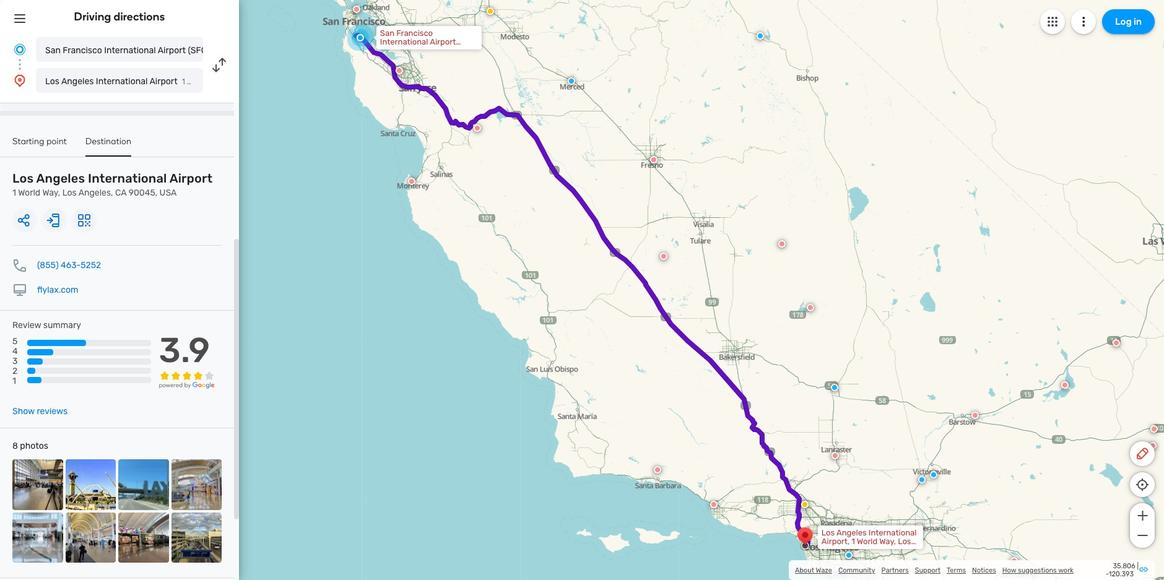 Task type: locate. For each thing, give the bounding box(es) containing it.
2 vertical spatial 1
[[852, 537, 855, 546]]

angeles for los angeles international airport 1 world way, los angeles, ca 90045, usa
[[36, 171, 85, 186]]

1 horizontal spatial hazard image
[[801, 501, 809, 508]]

police image
[[757, 32, 764, 40], [831, 384, 839, 391]]

police image
[[568, 77, 575, 85], [930, 471, 938, 479], [918, 476, 926, 484], [845, 552, 853, 559]]

hazard image
[[487, 7, 494, 15], [801, 501, 809, 508]]

1 horizontal spatial police image
[[831, 384, 839, 391]]

image 6 of los angeles international airport, los angeles image
[[65, 513, 116, 563]]

angeles, down destination button
[[78, 188, 113, 198]]

0 horizontal spatial angeles,
[[78, 188, 113, 198]]

ca up the community link
[[856, 546, 866, 555]]

1 horizontal spatial ca
[[856, 546, 866, 555]]

airport inside los angeles international airport 1 world way, los angeles, ca 90045, usa
[[170, 171, 213, 186]]

angeles,
[[78, 188, 113, 198], [822, 546, 854, 555]]

0 vertical spatial angeles,
[[78, 188, 113, 198]]

airport for los angeles international airport 1 world way, los angeles, ca 90045, usa
[[170, 171, 213, 186]]

35.806
[[1113, 562, 1136, 570]]

0 horizontal spatial police image
[[757, 32, 764, 40]]

international
[[104, 45, 156, 56], [96, 76, 148, 87], [88, 171, 167, 186], [869, 528, 917, 538]]

0 vertical spatial usa
[[160, 188, 177, 198]]

airport for san francisco international airport (sfo)
[[158, 45, 186, 56]]

90045, down destination button
[[129, 188, 157, 198]]

0 horizontal spatial usa
[[160, 188, 177, 198]]

0 horizontal spatial ca
[[115, 188, 127, 198]]

angeles, for airport,
[[822, 546, 854, 555]]

1 horizontal spatial world
[[857, 537, 878, 546]]

san francisco international airport (sfo) button
[[36, 37, 210, 62]]

1 vertical spatial angeles,
[[822, 546, 854, 555]]

1 horizontal spatial way,
[[880, 537, 896, 546]]

los up "waze"
[[822, 528, 835, 538]]

about
[[795, 566, 815, 574]]

0 vertical spatial world
[[18, 188, 40, 198]]

current location image
[[12, 42, 27, 57]]

90045, inside los angeles international airport, 1 world way, los angeles, ca 90045, usa
[[868, 546, 895, 555]]

pencil image
[[1135, 447, 1150, 461]]

way, for airport,
[[880, 537, 896, 546]]

90045, up partners
[[868, 546, 895, 555]]

way, down starting point button
[[42, 188, 60, 198]]

about waze community partners support terms notices how suggestions work
[[795, 566, 1074, 574]]

world up community
[[857, 537, 878, 546]]

los
[[45, 76, 59, 87], [12, 171, 34, 186], [62, 188, 77, 198], [822, 528, 835, 538], [898, 537, 911, 546]]

angeles inside los angeles international airport, 1 world way, los angeles, ca 90045, usa
[[837, 528, 867, 538]]

partners
[[882, 566, 909, 574]]

ca inside los angeles international airport, 1 world way, los angeles, ca 90045, usa
[[856, 546, 866, 555]]

angeles down point
[[36, 171, 85, 186]]

way, inside los angeles international airport, 1 world way, los angeles, ca 90045, usa
[[880, 537, 896, 546]]

1 vertical spatial airport
[[150, 76, 178, 87]]

support link
[[915, 566, 941, 574]]

review
[[12, 320, 41, 331]]

san francisco international airport (sfo)
[[45, 45, 210, 56]]

los inside button
[[45, 76, 59, 87]]

ca for airport,
[[856, 546, 866, 555]]

angeles, inside los angeles international airport 1 world way, los angeles, ca 90045, usa
[[78, 188, 113, 198]]

5 4 3 2 1
[[12, 336, 18, 387]]

1 inside los angeles international airport, 1 world way, los angeles, ca 90045, usa
[[852, 537, 855, 546]]

photos
[[20, 441, 48, 452]]

0 vertical spatial way,
[[42, 188, 60, 198]]

ca inside los angeles international airport 1 world way, los angeles, ca 90045, usa
[[115, 188, 127, 198]]

1 horizontal spatial angeles,
[[822, 546, 854, 555]]

0 vertical spatial hazard image
[[487, 7, 494, 15]]

0 vertical spatial police image
[[757, 32, 764, 40]]

1 vertical spatial usa
[[897, 546, 913, 555]]

5
[[12, 336, 18, 347]]

summary
[[43, 320, 81, 331]]

(855) 463-5252
[[37, 260, 101, 271]]

angeles, up "waze"
[[822, 546, 854, 555]]

way, up partners
[[880, 537, 896, 546]]

airport
[[158, 45, 186, 56], [150, 76, 178, 87], [170, 171, 213, 186]]

ca down destination button
[[115, 188, 127, 198]]

0 vertical spatial 1
[[12, 188, 16, 198]]

image 4 of los angeles international airport, los angeles image
[[171, 460, 222, 510]]

world inside los angeles international airport, 1 world way, los angeles, ca 90045, usa
[[857, 537, 878, 546]]

angeles inside button
[[61, 76, 94, 87]]

starting
[[12, 136, 44, 147]]

angeles for los angeles international airport
[[61, 76, 94, 87]]

international down destination button
[[88, 171, 167, 186]]

1 horizontal spatial 90045,
[[868, 546, 895, 555]]

los down starting point button
[[12, 171, 34, 186]]

los for los angeles international airport 1 world way, los angeles, ca 90045, usa
[[12, 171, 34, 186]]

angeles
[[61, 76, 94, 87], [36, 171, 85, 186], [837, 528, 867, 538]]

destination
[[86, 136, 131, 147]]

world down starting point button
[[18, 188, 40, 198]]

0 vertical spatial ca
[[115, 188, 127, 198]]

los angeles international airport
[[45, 76, 178, 87]]

image 7 of los angeles international airport, los angeles image
[[118, 513, 169, 563]]

international inside los angeles international airport 1 world way, los angeles, ca 90045, usa
[[88, 171, 167, 186]]

los down the san
[[45, 76, 59, 87]]

0 vertical spatial angeles
[[61, 76, 94, 87]]

0 horizontal spatial 90045,
[[129, 188, 157, 198]]

usa inside los angeles international airport, 1 world way, los angeles, ca 90045, usa
[[897, 546, 913, 555]]

notices link
[[972, 566, 996, 574]]

world inside los angeles international airport 1 world way, los angeles, ca 90045, usa
[[18, 188, 40, 198]]

international up partners
[[869, 528, 917, 538]]

usa
[[160, 188, 177, 198], [897, 546, 913, 555]]

world
[[18, 188, 40, 198], [857, 537, 878, 546]]

computer image
[[12, 283, 27, 298]]

angeles down francisco
[[61, 76, 94, 87]]

angeles inside los angeles international airport 1 world way, los angeles, ca 90045, usa
[[36, 171, 85, 186]]

1 vertical spatial world
[[857, 537, 878, 546]]

world for airport,
[[857, 537, 878, 546]]

1 inside 5 4 3 2 1
[[12, 376, 16, 387]]

1 down '3' on the left
[[12, 376, 16, 387]]

ca for airport
[[115, 188, 127, 198]]

1 vertical spatial ca
[[856, 546, 866, 555]]

2 vertical spatial angeles
[[837, 528, 867, 538]]

image 2 of los angeles international airport, los angeles image
[[65, 460, 116, 510]]

0 horizontal spatial world
[[18, 188, 40, 198]]

1 horizontal spatial usa
[[897, 546, 913, 555]]

international up los angeles international airport button
[[104, 45, 156, 56]]

terms link
[[947, 566, 966, 574]]

community
[[839, 566, 875, 574]]

90045, inside los angeles international airport 1 world way, los angeles, ca 90045, usa
[[129, 188, 157, 198]]

0 vertical spatial airport
[[158, 45, 186, 56]]

how
[[1003, 566, 1017, 574]]

1 vertical spatial angeles
[[36, 171, 85, 186]]

way, inside los angeles international airport 1 world way, los angeles, ca 90045, usa
[[42, 188, 60, 198]]

1
[[12, 188, 16, 198], [12, 376, 16, 387], [852, 537, 855, 546]]

1 vertical spatial police image
[[831, 384, 839, 391]]

way, for airport
[[42, 188, 60, 198]]

angeles up the community link
[[837, 528, 867, 538]]

zoom out image
[[1135, 528, 1150, 543]]

road closed image
[[396, 67, 403, 74], [408, 178, 416, 185], [778, 240, 786, 248], [807, 304, 814, 312], [1151, 425, 1158, 433], [654, 466, 661, 474]]

airport,
[[822, 537, 850, 546]]

35.806 | -120.393
[[1106, 562, 1139, 578]]

0 vertical spatial 90045,
[[129, 188, 157, 198]]

ca
[[115, 188, 127, 198], [856, 546, 866, 555]]

destination button
[[86, 136, 131, 157]]

international for san francisco international airport (sfo)
[[104, 45, 156, 56]]

0 horizontal spatial way,
[[42, 188, 60, 198]]

1 inside los angeles international airport 1 world way, los angeles, ca 90045, usa
[[12, 188, 16, 198]]

2
[[12, 366, 17, 377]]

international down "san francisco international airport (sfo)"
[[96, 76, 148, 87]]

1 vertical spatial 1
[[12, 376, 16, 387]]

los for los angeles international airport
[[45, 76, 59, 87]]

90045,
[[129, 188, 157, 198], [868, 546, 895, 555]]

usa inside los angeles international airport 1 world way, los angeles, ca 90045, usa
[[160, 188, 177, 198]]

international inside los angeles international airport, 1 world way, los angeles, ca 90045, usa
[[869, 528, 917, 538]]

1 down starting
[[12, 188, 16, 198]]

8 photos
[[12, 441, 48, 452]]

4
[[12, 346, 18, 357]]

los for los angeles international airport, 1 world way, los angeles, ca 90045, usa
[[822, 528, 835, 538]]

way,
[[42, 188, 60, 198], [880, 537, 896, 546]]

3
[[12, 356, 18, 367]]

1 vertical spatial way,
[[880, 537, 896, 546]]

1 right airport,
[[852, 537, 855, 546]]

los down point
[[62, 188, 77, 198]]

1 vertical spatial 90045,
[[868, 546, 895, 555]]

-
[[1106, 570, 1109, 578]]

driving directions
[[74, 10, 165, 24]]

international for los angeles international airport 1 world way, los angeles, ca 90045, usa
[[88, 171, 167, 186]]

driving
[[74, 10, 111, 24]]

2 vertical spatial airport
[[170, 171, 213, 186]]

waze
[[816, 566, 832, 574]]

road closed image
[[353, 6, 360, 13], [474, 124, 481, 132], [650, 156, 658, 163], [660, 253, 668, 260], [1113, 339, 1120, 347], [1062, 382, 1069, 389], [972, 412, 979, 419], [1149, 442, 1157, 450], [832, 452, 839, 460], [710, 501, 718, 508], [1011, 557, 1018, 565]]

los angeles international airport, 1 world way, los angeles, ca 90045, usa
[[822, 528, 917, 555]]

463-
[[61, 260, 81, 271]]

angeles, inside los angeles international airport, 1 world way, los angeles, ca 90045, usa
[[822, 546, 854, 555]]



Task type: describe. For each thing, give the bounding box(es) containing it.
airport for los angeles international airport
[[150, 76, 178, 87]]

flylax.com
[[37, 285, 78, 295]]

los angeles international airport button
[[36, 68, 203, 93]]

8
[[12, 441, 18, 452]]

los up partners
[[898, 537, 911, 546]]

120.393
[[1109, 570, 1134, 578]]

directions
[[114, 10, 165, 24]]

90045, for airport,
[[868, 546, 895, 555]]

angeles for los angeles international airport, 1 world way, los angeles, ca 90045, usa
[[837, 528, 867, 538]]

partners link
[[882, 566, 909, 574]]

show reviews
[[12, 406, 68, 417]]

image 5 of los angeles international airport, los angeles image
[[12, 513, 63, 563]]

los angeles international airport 1 world way, los angeles, ca 90045, usa
[[12, 171, 213, 198]]

image 3 of los angeles international airport, los angeles image
[[118, 460, 169, 510]]

zoom in image
[[1135, 509, 1150, 523]]

1 vertical spatial hazard image
[[801, 501, 809, 508]]

usa for airport
[[160, 188, 177, 198]]

how suggestions work link
[[1003, 566, 1074, 574]]

5252
[[81, 260, 101, 271]]

0 horizontal spatial hazard image
[[487, 7, 494, 15]]

flylax.com link
[[37, 285, 78, 295]]

location image
[[12, 73, 27, 88]]

community link
[[839, 566, 875, 574]]

international for los angeles international airport
[[96, 76, 148, 87]]

review summary
[[12, 320, 81, 331]]

support
[[915, 566, 941, 574]]

hazard image
[[916, 524, 923, 531]]

francisco
[[63, 45, 102, 56]]

image 8 of los angeles international airport, los angeles image
[[171, 513, 222, 563]]

image 1 of los angeles international airport, los angeles image
[[12, 460, 63, 510]]

suggestions
[[1018, 566, 1057, 574]]

starting point button
[[12, 136, 67, 155]]

|
[[1137, 562, 1139, 570]]

angeles, for airport
[[78, 188, 113, 198]]

(sfo)
[[188, 45, 210, 56]]

usa for airport,
[[897, 546, 913, 555]]

terms
[[947, 566, 966, 574]]

link image
[[1139, 565, 1149, 574]]

about waze link
[[795, 566, 832, 574]]

reviews
[[37, 406, 68, 417]]

point
[[47, 136, 67, 147]]

starting point
[[12, 136, 67, 147]]

san
[[45, 45, 61, 56]]

show
[[12, 406, 35, 417]]

(855)
[[37, 260, 59, 271]]

world for airport
[[18, 188, 40, 198]]

(855) 463-5252 link
[[37, 260, 101, 271]]

1 for airport
[[12, 188, 16, 198]]

work
[[1059, 566, 1074, 574]]

call image
[[12, 258, 27, 273]]

1 for 2
[[12, 376, 16, 387]]

notices
[[972, 566, 996, 574]]

90045, for airport
[[129, 188, 157, 198]]

international for los angeles international airport, 1 world way, los angeles, ca 90045, usa
[[869, 528, 917, 538]]

1 for airport,
[[852, 537, 855, 546]]

3.9
[[159, 330, 210, 371]]



Task type: vqa. For each thing, say whether or not it's contained in the screenshot.
Directions
yes



